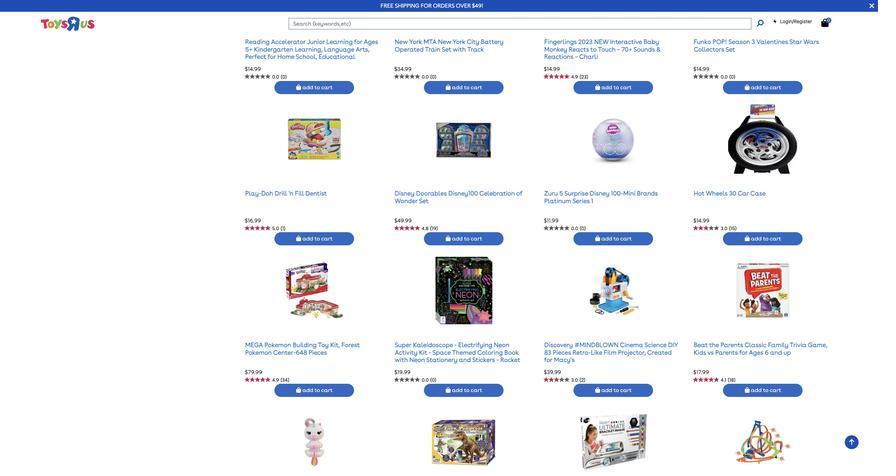 Task type: vqa. For each thing, say whether or not it's contained in the screenshot.
it
no



Task type: describe. For each thing, give the bounding box(es) containing it.
play-doh drill 'n fill dentist image
[[286, 104, 343, 174]]

to for fingerlings 2023 new interactive baby monkey reacts to touch – 70+ sounds & reactions – charli
[[614, 84, 619, 91]]

cart for hot wheels 30 car case
[[770, 236, 781, 242]]

4.8
[[422, 226, 429, 231]]

add to cart for super kaleidoscope - electrifying neon activity kit - space themed coloring book with neon stationery and stickers - rocket keyring - arts and craft kits for kids aged 6 to 12
[[451, 387, 482, 394]]

junior
[[307, 38, 325, 45]]

cart for beat the parents classic family trivia game, kids vs parents for ages 6 and up
[[770, 387, 781, 394]]

new
[[594, 38, 609, 45]]

add to cart button for zuru 5 surprise disney 100-mini brands platinum series 1
[[574, 232, 653, 246]]

set inside "new york mta new york city battery operated train set with track"
[[442, 46, 451, 53]]

new york mta new york city battery operated train set with track link
[[395, 38, 504, 53]]

zuru 5 surprise disney 100-mini brands platinum series 1
[[544, 190, 658, 204]]

macy's
[[554, 356, 575, 364]]

0.0 (0) for zuru 5 surprise disney 100-mini brands platinum series 1
[[571, 226, 586, 231]]

to for zuru 5 surprise disney 100-mini brands platinum series 1
[[614, 236, 619, 242]]

for inside beat the parents classic family trivia game, kids vs parents for ages 6 and up
[[739, 349, 748, 356]]

cart for discovery #mindblown cinema science diy 83 pieces retro-like film projector, created for macy's
[[620, 387, 632, 394]]

building
[[293, 341, 317, 349]]

add for disney doorables disney100 celebration of wonder set
[[452, 236, 463, 242]]

educational
[[319, 53, 355, 60]]

kindergarten
[[254, 46, 293, 53]]

perfect
[[245, 53, 266, 60]]

4.9 (34)
[[272, 377, 289, 383]]

add to cart for discovery #mindblown cinema science diy 83 pieces retro-like film projector, created for macy's
[[600, 387, 632, 394]]

kits
[[467, 364, 478, 371]]

cart for reading accelerator junior learning for ages 5+ kindergarten learning, language arts, perfect for home school, educational resources
[[321, 84, 333, 91]]

to for mega pokemon building toy kit, forest pokemon center-648 pieces
[[315, 387, 320, 394]]

drill
[[275, 190, 287, 197]]

3.0 for wheels
[[721, 226, 728, 231]]

to for beat the parents classic family trivia game, kids vs parents for ages 6 and up
[[763, 387, 769, 394]]

add to cart button for mega pokemon building toy kit, forest pokemon center-648 pieces
[[275, 384, 354, 397]]

add to cart button for funko pop! season 3 valentines star wars collectors set
[[723, 81, 803, 94]]

celebration
[[479, 190, 515, 197]]

shopping bag image for beat the parents classic family trivia game, kids vs parents for ages 6 and up
[[745, 387, 750, 393]]

shopping bag image inside 0 link
[[821, 19, 829, 27]]

train
[[425, 46, 440, 53]]

disney100
[[448, 190, 478, 197]]

fingerlings 2023 new interactive baby monkey reacts to touch – 70+ sounds & reactions – charli image
[[585, 0, 642, 22]]

&
[[656, 46, 661, 53]]

with inside super kaleidoscope - electrifying neon activity kit - space themed coloring book with neon stationery and stickers - rocket keyring - arts and craft kits for kids aged 6 to 12
[[395, 356, 408, 364]]

add to cart button for disney doorables disney100 celebration of wonder set
[[424, 232, 504, 246]]

cart for fingerlings 2023 new interactive baby monkey reacts to touch – 70+ sounds & reactions – charli
[[620, 84, 632, 91]]

add to cart for disney doorables disney100 celebration of wonder set
[[451, 236, 482, 242]]

disney inside disney doorables disney100 celebration of wonder set
[[395, 190, 415, 197]]

reading accelerator junior learning for ages 5+ kindergarten learning, language arts, perfect for home school, educational resources link
[[245, 38, 378, 68]]

(23)
[[580, 74, 588, 80]]

(18)
[[728, 377, 736, 383]]

beat the parents classic family trivia game, kids vs parents for ages 6 and up image
[[735, 256, 792, 325]]

to for play-doh drill 'n fill dentist
[[315, 236, 320, 242]]

add for play-doh drill 'n fill dentist
[[302, 236, 313, 242]]

monkey
[[544, 46, 567, 53]]

discovery #mindblown cinema science diy 83 pieces retro-like film projector, created for macy's
[[544, 341, 678, 364]]

$14.99 for funko pop! season 3 valentines star wars collectors set
[[694, 66, 710, 72]]

craft
[[449, 364, 466, 371]]

$39.99
[[544, 369, 561, 375]]

add for super kaleidoscope - electrifying neon activity kit - space themed coloring book with neon stationery and stickers - rocket keyring - arts and craft kits for kids aged 6 to 12
[[452, 387, 463, 394]]

shopping bag image for play-doh drill 'n fill dentist
[[296, 236, 301, 241]]

(34)
[[281, 377, 289, 383]]

0 vertical spatial parents
[[721, 341, 743, 349]]

0.0 (0) for funko pop! season 3 valentines star wars collectors set
[[721, 74, 735, 80]]

2 new from the left
[[438, 38, 451, 45]]

shopping bag image for hot wheels 30 car case
[[745, 236, 750, 241]]

up
[[784, 349, 791, 356]]

4.1
[[721, 377, 726, 383]]

wonder
[[395, 197, 418, 204]]

shopping bag image for fingerlings 2023 new interactive baby monkey reacts to touch – 70+ sounds & reactions – charli
[[595, 84, 600, 90]]

cart for funko pop! season 3 valentines star wars collectors set
[[770, 84, 781, 91]]

to inside fingerlings 2023 new interactive baby monkey reacts to touch – 70+ sounds & reactions – charli
[[591, 46, 597, 53]]

shopping bag image for reading accelerator junior learning for ages 5+ kindergarten learning, language arts, perfect for home school, educational resources
[[296, 84, 301, 90]]

toys r us image
[[40, 16, 96, 32]]

'n
[[289, 190, 293, 197]]

for inside super kaleidoscope - electrifying neon activity kit - space themed coloring book with neon stationery and stickers - rocket keyring - arts and craft kits for kids aged 6 to 12
[[480, 364, 488, 371]]

zuru 5 surprise disney 100-mini brands platinum series 1 link
[[544, 190, 658, 204]]

close button image
[[870, 2, 874, 10]]

3
[[752, 38, 755, 45]]

keyring
[[395, 364, 417, 371]]

new york mta new york city battery operated train set with track
[[395, 38, 504, 53]]

$19.99
[[394, 369, 411, 375]]

(0) for new york mta new york city battery operated train set with track
[[430, 74, 436, 80]]

(1)
[[281, 226, 285, 231]]

$14.99 for hot wheels 30 car case
[[694, 217, 710, 224]]

electrifying
[[458, 341, 492, 349]]

the
[[709, 341, 719, 349]]

zuru 5 surprise disney 100-mini brands platinum series 1 image
[[585, 104, 642, 174]]

reading accelerator junior learning for ages 5+ kindergarten learning, language arts, perfect for home school, educational resources $14.99
[[245, 38, 378, 72]]

accelerator
[[271, 38, 306, 45]]

add for new york mta new york city battery operated train set with track
[[452, 84, 463, 91]]

4.8 (19)
[[422, 226, 438, 231]]

mega pokemon building toy kit, forest pokemon center-648 pieces
[[245, 341, 360, 356]]

to for disney doorables disney100 celebration of wonder set
[[464, 236, 470, 242]]

for
[[421, 2, 432, 9]]

interactive baby unicorn lulu, 70+ sounds & reactions, heart lights up image
[[286, 408, 343, 472]]

shopping bag image for super kaleidoscope - electrifying neon activity kit - space themed coloring book with neon stationery and stickers - rocket keyring - arts and craft kits for kids aged 6 to 12
[[446, 387, 451, 393]]

super kaleidoscope - electrifying neon activity kit - space themed coloring book with neon stationery and stickers - rocket keyring - arts and craft kits for kids aged 6 to 12 image
[[429, 256, 499, 325]]

- left arts
[[419, 364, 421, 371]]

game,
[[808, 341, 827, 349]]

track
[[467, 46, 484, 53]]

pieces inside discovery #mindblown cinema science diy 83 pieces retro-like film projector, created for macy's
[[553, 349, 571, 356]]

cart for disney doorables disney100 celebration of wonder set
[[471, 236, 482, 242]]

touch
[[598, 46, 616, 53]]

1 horizontal spatial –
[[617, 46, 620, 53]]

login/register button
[[773, 18, 812, 25]]

$34.99
[[394, 66, 412, 72]]

0.0 for reading accelerator junior learning for ages 5+ kindergarten learning, language arts, perfect for home school, educational resources
[[272, 74, 279, 80]]

add for discovery #mindblown cinema science diy 83 pieces retro-like film projector, created for macy's
[[602, 387, 612, 394]]

free shipping for orders over $49!
[[381, 2, 483, 9]]

add for mega pokemon building toy kit, forest pokemon center-648 pieces
[[302, 387, 313, 394]]

cinema
[[620, 341, 643, 349]]

themed
[[452, 349, 476, 356]]

pop!
[[713, 38, 727, 45]]

mega pokemon building toy kit, forest pokemon center-648 pieces image
[[286, 256, 343, 325]]

platinum
[[544, 197, 571, 204]]

add to cart for play-doh drill 'n fill dentist
[[301, 236, 333, 242]]

school,
[[296, 53, 317, 60]]

battery
[[481, 38, 504, 45]]

3.0 for #mindblown
[[571, 377, 578, 383]]

play-doh drill 'n fill dentist link
[[245, 190, 327, 197]]

add to cart for zuru 5 surprise disney 100-mini brands platinum series 1
[[600, 236, 632, 242]]

to for reading accelerator junior learning for ages 5+ kindergarten learning, language arts, perfect for home school, educational resources
[[315, 84, 320, 91]]

shopping bag image for mega pokemon building toy kit, forest pokemon center-648 pieces
[[296, 387, 301, 393]]

30
[[729, 190, 736, 197]]

$17.99
[[694, 369, 709, 375]]

- down coloring at the right
[[496, 356, 499, 364]]

diy
[[668, 341, 678, 349]]

toy
[[318, 341, 329, 349]]

add to cart for fingerlings 2023 new interactive baby monkey reacts to touch – 70+ sounds & reactions – charli
[[600, 84, 632, 91]]

0.0 for zuru 5 surprise disney 100-mini brands platinum series 1
[[571, 226, 578, 231]]

login/register
[[780, 18, 812, 24]]

disney doorables disney100 celebration of wonder set image
[[436, 104, 492, 174]]

add to cart button for fingerlings 2023 new interactive baby monkey reacts to touch – 70+ sounds & reactions – charli
[[574, 81, 653, 94]]

kaleidoscope
[[413, 341, 453, 349]]

disney inside zuru 5 surprise disney 100-mini brands platinum series 1
[[590, 190, 610, 197]]

- right kit
[[429, 349, 431, 356]]

science
[[645, 341, 667, 349]]

reading
[[245, 38, 270, 45]]

of
[[516, 190, 522, 197]]

add to cart for mega pokemon building toy kit, forest pokemon center-648 pieces
[[301, 387, 333, 394]]

stickers
[[472, 356, 495, 364]]

shopping bag image for discovery #mindblown cinema science diy 83 pieces retro-like film projector, created for macy's
[[595, 387, 600, 393]]

super
[[395, 341, 411, 349]]

add for hot wheels 30 car case
[[751, 236, 762, 242]]

reacts
[[569, 46, 589, 53]]

5+
[[245, 46, 252, 53]]

1 vertical spatial neon
[[410, 356, 425, 364]]

(0) for reading accelerator junior learning for ages 5+ kindergarten learning, language arts, perfect for home school, educational resources
[[281, 74, 287, 80]]

valentines
[[757, 38, 788, 45]]

Enter Keyword or Item No. search field
[[289, 18, 751, 29]]

home
[[277, 53, 294, 60]]

add to cart for new york mta new york city battery operated train set with track
[[451, 84, 482, 91]]

4.1 (18)
[[721, 377, 736, 383]]

for down kindergarten
[[268, 53, 276, 60]]

trivia
[[790, 341, 807, 349]]

1 new from the left
[[395, 38, 408, 45]]

6 inside super kaleidoscope - electrifying neon activity kit - space themed coloring book with neon stationery and stickers - rocket keyring - arts and craft kits for kids aged 6 to 12
[[520, 364, 524, 371]]

set inside disney doorables disney100 celebration of wonder set
[[419, 197, 429, 204]]

ages inside reading accelerator junior learning for ages 5+ kindergarten learning, language arts, perfect for home school, educational resources $14.99
[[364, 38, 378, 45]]

0.0 (0) for new york mta new york city battery operated train set with track
[[422, 74, 436, 80]]

(15)
[[729, 226, 737, 231]]

orders
[[433, 2, 455, 9]]

0.0 (0) for super kaleidoscope - electrifying neon activity kit - space themed coloring book with neon stationery and stickers - rocket keyring - arts and craft kits for kids aged 6 to 12
[[422, 377, 436, 383]]

funko pop! season 3 valentines star wars collectors set image
[[728, 0, 798, 22]]

discovery
[[544, 341, 573, 349]]



Task type: locate. For each thing, give the bounding box(es) containing it.
0 horizontal spatial york
[[409, 38, 422, 45]]

stationery
[[426, 356, 458, 364]]

to for super kaleidoscope - electrifying neon activity kit - space themed coloring book with neon stationery and stickers - rocket keyring - arts and craft kits for kids aged 6 to 12
[[464, 387, 470, 394]]

and down stationery
[[436, 364, 448, 371]]

doorables
[[416, 190, 447, 197]]

shopping bag image for new york mta new york city battery operated train set with track
[[446, 84, 451, 90]]

center-
[[273, 349, 296, 356]]

0.0 down series on the right of the page
[[571, 226, 578, 231]]

1 horizontal spatial and
[[459, 356, 471, 364]]

for down stickers
[[480, 364, 488, 371]]

kit,
[[330, 341, 340, 349]]

None search field
[[289, 18, 763, 29]]

0 horizontal spatial neon
[[410, 356, 425, 364]]

2 horizontal spatial and
[[770, 349, 782, 356]]

new up the operated
[[395, 38, 408, 45]]

1 horizontal spatial neon
[[494, 341, 509, 349]]

play-doh drill 'n fill dentist
[[245, 190, 327, 197]]

$14.99 for fingerlings 2023 new interactive baby monkey reacts to touch – 70+ sounds & reactions – charli
[[544, 66, 560, 72]]

baby
[[644, 38, 659, 45]]

$14.99 down "hot"
[[694, 217, 710, 224]]

mta
[[424, 38, 437, 45]]

zuru
[[544, 190, 558, 197]]

648
[[296, 349, 307, 356]]

(0) for zuru 5 surprise disney 100-mini brands platinum series 1
[[580, 226, 586, 231]]

1 horizontal spatial ages
[[749, 349, 763, 356]]

for down classic at the bottom
[[739, 349, 748, 356]]

1 vertical spatial –
[[575, 53, 578, 60]]

and down family
[[770, 349, 782, 356]]

rocket
[[500, 356, 520, 364]]

$49.99
[[394, 217, 412, 224]]

with left track
[[453, 46, 466, 53]]

3.0 left (15)
[[721, 226, 728, 231]]

new york mta new york city battery operated train set with track image
[[429, 0, 499, 22]]

add to cart button for new york mta new york city battery operated train set with track
[[424, 81, 504, 94]]

1 vertical spatial parents
[[715, 349, 738, 356]]

0.0 down collectors
[[721, 74, 728, 80]]

0 vertical spatial kids
[[694, 349, 706, 356]]

hot wheels 30 car case link
[[694, 190, 766, 197]]

70+
[[622, 46, 632, 53]]

(0) for funko pop! season 3 valentines star wars collectors set
[[730, 74, 735, 80]]

1 disney from the left
[[395, 190, 415, 197]]

add to cart button for reading accelerator junior learning for ages 5+ kindergarten learning, language arts, perfect for home school, educational resources
[[275, 81, 354, 94]]

activity
[[395, 349, 418, 356]]

1 york from the left
[[409, 38, 422, 45]]

$14.99
[[245, 66, 261, 72], [544, 66, 560, 72], [694, 66, 710, 72], [694, 217, 710, 224]]

add to cart button for super kaleidoscope - electrifying neon activity kit - space themed coloring book with neon stationery and stickers - rocket keyring - arts and craft kits for kids aged 6 to 12
[[424, 384, 504, 397]]

kids inside super kaleidoscope - electrifying neon activity kit - space themed coloring book with neon stationery and stickers - rocket keyring - arts and craft kits for kids aged 6 to 12
[[490, 364, 502, 371]]

$14.99 inside reading accelerator junior learning for ages 5+ kindergarten learning, language arts, perfect for home school, educational resources $14.99
[[245, 66, 261, 72]]

add to cart
[[301, 84, 333, 91], [451, 84, 482, 91], [600, 84, 632, 91], [750, 84, 781, 91], [301, 236, 333, 242], [451, 236, 482, 242], [600, 236, 632, 242], [750, 236, 781, 242], [301, 387, 333, 394], [451, 387, 482, 394], [600, 387, 632, 394], [750, 387, 781, 394]]

add to cart button
[[275, 81, 354, 94], [424, 81, 504, 94], [574, 81, 653, 94], [723, 81, 803, 94], [275, 232, 354, 246], [424, 232, 504, 246], [574, 232, 653, 246], [723, 232, 803, 246], [275, 384, 354, 397], [424, 384, 504, 397], [574, 384, 653, 397], [723, 384, 803, 397]]

0 horizontal spatial and
[[436, 364, 448, 371]]

retro-
[[573, 349, 591, 356]]

disney
[[395, 190, 415, 197], [590, 190, 610, 197]]

shopping bag image
[[296, 84, 301, 90], [446, 84, 451, 90], [595, 84, 600, 90], [446, 236, 451, 241], [595, 236, 600, 241], [745, 236, 750, 241], [296, 387, 301, 393], [745, 387, 750, 393]]

funko pop! season 3 valentines star wars collectors set link
[[694, 38, 819, 53]]

0.0 for super kaleidoscope - electrifying neon activity kit - space themed coloring book with neon stationery and stickers - rocket keyring - arts and craft kits for kids aged 6 to 12
[[422, 377, 429, 383]]

set down doorables
[[419, 197, 429, 204]]

vs
[[708, 349, 714, 356]]

shopping bag image for funko pop! season 3 valentines star wars collectors set
[[745, 84, 750, 90]]

hot
[[694, 190, 705, 197]]

4.9 for reacts
[[571, 74, 578, 80]]

reactions
[[544, 53, 574, 60]]

add to cart for reading accelerator junior learning for ages 5+ kindergarten learning, language arts, perfect for home school, educational resources
[[301, 84, 333, 91]]

neon up book
[[494, 341, 509, 349]]

pieces inside mega pokemon building toy kit, forest pokemon center-648 pieces
[[309, 349, 327, 356]]

- up themed
[[454, 341, 457, 349]]

$14.99 down the perfect at the left of page
[[245, 66, 261, 72]]

0 vertical spatial –
[[617, 46, 620, 53]]

neon
[[494, 341, 509, 349], [410, 356, 425, 364]]

6
[[765, 349, 769, 356], [520, 364, 524, 371]]

6 down classic at the bottom
[[765, 349, 769, 356]]

city
[[467, 38, 479, 45]]

pokemon up center-
[[265, 341, 291, 349]]

4.9 left (34)
[[272, 377, 279, 383]]

0.0 (0) down home
[[272, 74, 287, 80]]

$14.99 down collectors
[[694, 66, 710, 72]]

add for reading accelerator junior learning for ages 5+ kindergarten learning, language arts, perfect for home school, educational resources
[[302, 84, 313, 91]]

0 vertical spatial 6
[[765, 349, 769, 356]]

4.9 for pokemon
[[272, 377, 279, 383]]

neon down kit
[[410, 356, 425, 364]]

1 horizontal spatial set
[[442, 46, 451, 53]]

season
[[729, 38, 750, 45]]

series
[[573, 197, 590, 204]]

disney up 1
[[590, 190, 610, 197]]

0 horizontal spatial 3.0
[[571, 377, 578, 383]]

set right train
[[442, 46, 451, 53]]

5.0 (1)
[[272, 226, 285, 231]]

shopping bag image
[[821, 19, 829, 27], [745, 84, 750, 90], [296, 236, 301, 241], [446, 387, 451, 393], [595, 387, 600, 393]]

beat
[[694, 341, 708, 349]]

0.0
[[272, 74, 279, 80], [422, 74, 429, 80], [721, 74, 728, 80], [571, 226, 578, 231], [422, 377, 429, 383]]

to for discovery #mindblown cinema science diy 83 pieces retro-like film projector, created for macy's
[[614, 387, 619, 394]]

hot wheels 30 car case image
[[728, 104, 798, 174]]

over
[[456, 2, 471, 9]]

1 horizontal spatial disney
[[590, 190, 610, 197]]

coloring
[[477, 349, 503, 356]]

0 vertical spatial neon
[[494, 341, 509, 349]]

1 vertical spatial kids
[[490, 364, 502, 371]]

to inside super kaleidoscope - electrifying neon activity kit - space themed coloring book with neon stationery and stickers - rocket keyring - arts and craft kits for kids aged 6 to 12
[[526, 364, 532, 371]]

set down season
[[726, 46, 735, 53]]

1 vertical spatial with
[[395, 356, 408, 364]]

(2)
[[580, 377, 585, 383]]

pieces up macy's
[[553, 349, 571, 356]]

0 vertical spatial pokemon
[[265, 341, 291, 349]]

4.9 (23)
[[571, 74, 588, 80]]

disney doorables disney100 celebration of wonder set link
[[395, 190, 522, 204]]

1 vertical spatial ages
[[749, 349, 763, 356]]

with inside "new york mta new york city battery operated train set with track"
[[453, 46, 466, 53]]

to for hot wheels 30 car case
[[763, 236, 769, 242]]

3.0 (15)
[[721, 226, 737, 231]]

1 pieces from the left
[[309, 349, 327, 356]]

cart for super kaleidoscope - electrifying neon activity kit - space themed coloring book with neon stationery and stickers - rocket keyring - arts and craft kits for kids aged 6 to 12
[[471, 387, 482, 394]]

ages inside beat the parents classic family trivia game, kids vs parents for ages 6 and up
[[749, 349, 763, 356]]

cart for mega pokemon building toy kit, forest pokemon center-648 pieces
[[321, 387, 333, 394]]

– down reacts
[[575, 53, 578, 60]]

0 horizontal spatial –
[[575, 53, 578, 60]]

and down themed
[[459, 356, 471, 364]]

disney up wonder
[[395, 190, 415, 197]]

add for beat the parents classic family trivia game, kids vs parents for ages 6 and up
[[751, 387, 762, 394]]

add for funko pop! season 3 valentines star wars collectors set
[[751, 84, 762, 91]]

0.0 (0) down arts
[[422, 377, 436, 383]]

1 horizontal spatial 3.0
[[721, 226, 728, 231]]

collectors
[[694, 46, 724, 53]]

family
[[768, 341, 789, 349]]

discovery #mindblown cinema science diy 83 pieces retro-like film projector, created for macy's link
[[544, 341, 678, 364]]

kids down stickers
[[490, 364, 502, 371]]

2 disney from the left
[[590, 190, 610, 197]]

fingerlings 2023 new interactive baby monkey reacts to touch – 70+ sounds & reactions – charli
[[544, 38, 661, 60]]

and inside beat the parents classic family trivia game, kids vs parents for ages 6 and up
[[770, 349, 782, 356]]

0 horizontal spatial 4.9
[[272, 377, 279, 383]]

1 horizontal spatial 4.9
[[571, 74, 578, 80]]

0 horizontal spatial set
[[419, 197, 429, 204]]

(19)
[[430, 226, 438, 231]]

sounds
[[634, 46, 655, 53]]

–
[[617, 46, 620, 53], [575, 53, 578, 60]]

add to cart for beat the parents classic family trivia game, kids vs parents for ages 6 and up
[[750, 387, 781, 394]]

4.9 left (23)
[[571, 74, 578, 80]]

0 vertical spatial ages
[[364, 38, 378, 45]]

to for new york mta new york city battery operated train set with track
[[464, 84, 470, 91]]

0 horizontal spatial kids
[[490, 364, 502, 371]]

1 vertical spatial 3.0
[[571, 377, 578, 383]]

funko pop! season 3 valentines star wars collectors set
[[694, 38, 819, 53]]

arts,
[[356, 46, 369, 53]]

0 horizontal spatial new
[[395, 38, 408, 45]]

0 vertical spatial 4.9
[[571, 74, 578, 80]]

2023
[[578, 38, 593, 45]]

0.0 (0)
[[272, 74, 287, 80], [422, 74, 436, 80], [721, 74, 735, 80], [571, 226, 586, 231], [422, 377, 436, 383]]

2 horizontal spatial set
[[726, 46, 735, 53]]

interactive
[[610, 38, 642, 45]]

add to cart for hot wheels 30 car case
[[750, 236, 781, 242]]

pokemon down "mega" on the bottom of the page
[[245, 349, 272, 356]]

set inside the funko pop! season 3 valentines star wars collectors set
[[726, 46, 735, 53]]

free
[[381, 2, 394, 9]]

cart for zuru 5 surprise disney 100-mini brands platinum series 1
[[620, 236, 632, 242]]

shopping bag image for zuru 5 surprise disney 100-mini brands platinum series 1
[[595, 236, 600, 241]]

wheels
[[706, 190, 728, 197]]

ages up arts,
[[364, 38, 378, 45]]

for inside discovery #mindblown cinema science diy 83 pieces retro-like film projector, created for macy's
[[544, 356, 552, 364]]

to for funko pop! season 3 valentines star wars collectors set
[[763, 84, 769, 91]]

0 horizontal spatial disney
[[395, 190, 415, 197]]

funko
[[694, 38, 711, 45]]

5.0
[[272, 226, 279, 231]]

parents right the
[[721, 341, 743, 349]]

(0) for super kaleidoscope - electrifying neon activity kit - space themed coloring book with neon stationery and stickers - rocket keyring - arts and craft kits for kids aged 6 to 12
[[430, 377, 436, 383]]

parents
[[721, 341, 743, 349], [715, 349, 738, 356]]

3.0 left (2)
[[571, 377, 578, 383]]

shopping bag image for disney doorables disney100 celebration of wonder set
[[446, 236, 451, 241]]

0.0 for new york mta new york city battery operated train set with track
[[422, 74, 429, 80]]

ages down classic at the bottom
[[749, 349, 763, 356]]

2 pieces from the left
[[553, 349, 571, 356]]

$16.99
[[245, 217, 261, 224]]

discovery #mindblown cinema science diy 83 pieces retro-like film projector, created for macy's image
[[585, 256, 642, 325]]

0.0 for funko pop! season 3 valentines star wars collectors set
[[721, 74, 728, 80]]

1 vertical spatial 4.9
[[272, 377, 279, 383]]

0 horizontal spatial with
[[395, 356, 408, 364]]

reading accelerator junior learning for ages 5+ kindergarten learning, language arts, perfect for home school, educational resources image
[[280, 0, 349, 22]]

york left city
[[453, 38, 465, 45]]

0.0 (0) down train
[[422, 74, 436, 80]]

brainstorm toys t rex projector and room guard - 24 images - guards your room with a mighty roar image
[[429, 408, 499, 472]]

pieces down toy
[[309, 349, 327, 356]]

0 vertical spatial with
[[453, 46, 466, 53]]

6 right aged at right
[[520, 364, 524, 371]]

and
[[770, 349, 782, 356], [459, 356, 471, 364], [436, 364, 448, 371]]

0 vertical spatial 3.0
[[721, 226, 728, 231]]

add for zuru 5 surprise disney 100-mini brands platinum series 1
[[602, 236, 612, 242]]

add to cart button for hot wheels 30 car case
[[723, 232, 803, 246]]

spicebox, i-loom bracelet maker, friendship bracelet making kit image
[[579, 408, 648, 472]]

wars
[[804, 38, 819, 45]]

0 horizontal spatial 6
[[520, 364, 524, 371]]

new up train
[[438, 38, 451, 45]]

1 horizontal spatial pieces
[[553, 349, 571, 356]]

0 horizontal spatial ages
[[364, 38, 378, 45]]

1 horizontal spatial with
[[453, 46, 466, 53]]

1 horizontal spatial york
[[453, 38, 465, 45]]

$49!
[[472, 2, 483, 9]]

add to cart button for beat the parents classic family trivia game, kids vs parents for ages 6 and up
[[723, 384, 803, 397]]

100-
[[611, 190, 623, 197]]

0 horizontal spatial pieces
[[309, 349, 327, 356]]

1 horizontal spatial 6
[[765, 349, 769, 356]]

resources
[[245, 61, 275, 68]]

classic
[[745, 341, 767, 349]]

83
[[544, 349, 551, 356]]

arts
[[422, 364, 435, 371]]

2 york from the left
[[453, 38, 465, 45]]

cart for new york mta new york city battery operated train set with track
[[471, 84, 482, 91]]

kids inside beat the parents classic family trivia game, kids vs parents for ages 6 and up
[[694, 349, 706, 356]]

shipping
[[395, 2, 419, 9]]

1 horizontal spatial new
[[438, 38, 451, 45]]

0.0 (0) for reading accelerator junior learning for ages 5+ kindergarten learning, language arts, perfect for home school, educational resources
[[272, 74, 287, 80]]

add to cart button for discovery #mindblown cinema science diy 83 pieces retro-like film projector, created for macy's
[[574, 384, 653, 397]]

like
[[591, 349, 602, 356]]

space
[[433, 349, 451, 356]]

0.0 (0) down series on the right of the page
[[571, 226, 586, 231]]

6 inside beat the parents classic family trivia game, kids vs parents for ages 6 and up
[[765, 349, 769, 356]]

add for fingerlings 2023 new interactive baby monkey reacts to touch – 70+ sounds & reactions – charli
[[602, 84, 612, 91]]

1 horizontal spatial kids
[[694, 349, 706, 356]]

0.0 down train
[[422, 74, 429, 80]]

parents down the
[[715, 349, 738, 356]]

– left the 70+
[[617, 46, 620, 53]]

hot wheels action epic crash dash track set image
[[735, 408, 792, 472]]

york up the operated
[[409, 38, 422, 45]]

$14.99 down reactions
[[544, 66, 560, 72]]

3.0 (2)
[[571, 377, 585, 383]]

with up keyring
[[395, 356, 408, 364]]

1 vertical spatial 6
[[520, 364, 524, 371]]

#mindblown
[[574, 341, 619, 349]]

super kaleidoscope - electrifying neon activity kit - space themed coloring book with neon stationery and stickers - rocket keyring - arts and craft kits for kids aged 6 to 12 link
[[395, 341, 532, 378]]

for down 83
[[544, 356, 552, 364]]

cart for play-doh drill 'n fill dentist
[[321, 236, 333, 242]]

0.0 down resources
[[272, 74, 279, 80]]

1 vertical spatial pokemon
[[245, 349, 272, 356]]

0.0 down arts
[[422, 377, 429, 383]]

add to cart for funko pop! season 3 valentines star wars collectors set
[[750, 84, 781, 91]]

add to cart button for play-doh drill 'n fill dentist
[[275, 232, 354, 246]]

0.0 (0) down collectors
[[721, 74, 735, 80]]

ages
[[364, 38, 378, 45], [749, 349, 763, 356]]

kids down the beat
[[694, 349, 706, 356]]

beat the parents classic family trivia game, kids vs parents for ages 6 and up link
[[694, 341, 827, 356]]

for up arts,
[[354, 38, 362, 45]]



